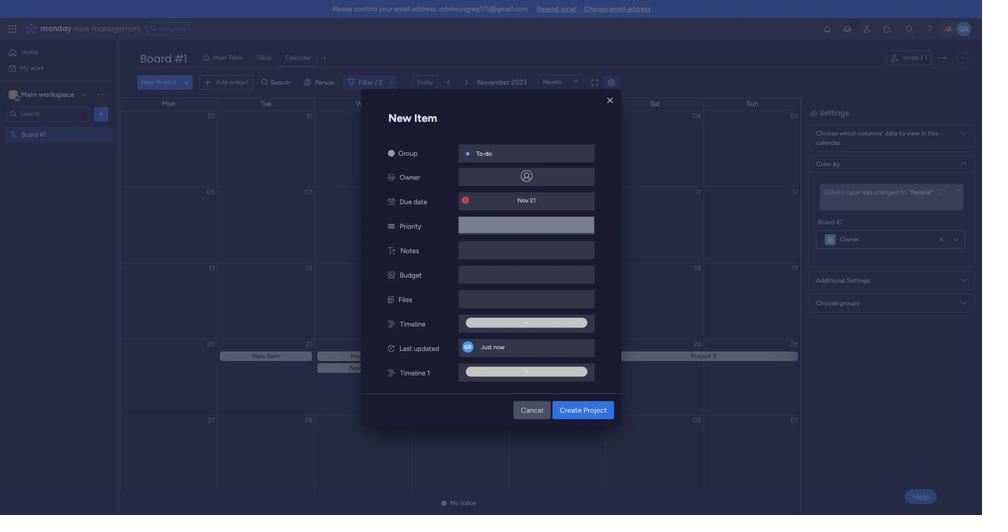 Task type: vqa. For each thing, say whether or not it's contained in the screenshot.
0
no



Task type: describe. For each thing, give the bounding box(es) containing it.
v2 multiple person column image
[[388, 173, 395, 181]]

do
[[485, 150, 492, 157]]

confirm
[[354, 5, 377, 13]]

2023
[[511, 78, 527, 87]]

view for board #1
[[906, 149, 920, 157]]

create project
[[560, 406, 607, 415]]

table button
[[250, 51, 279, 65]]

dapulse timeline column image for timeline 1
[[388, 369, 395, 377]]

value
[[460, 500, 476, 507]]

choose which columns' data to view in this calendar for board #1
[[816, 149, 938, 166]]

calendar for board #1
[[816, 159, 840, 166]]

color for column type was changed to
[[816, 161, 832, 168]]

month
[[543, 78, 561, 86]]

in for column type was changed to
[[922, 130, 927, 137]]

undo
[[824, 198, 839, 206]]

invite / 1
[[903, 54, 927, 62]]

add widget button
[[199, 75, 253, 90]]

board #1 group for column type was changed to
[[816, 218, 966, 249]]

groups for board #1
[[839, 289, 859, 297]]

add view image
[[323, 55, 327, 61]]

dapulse x slim image
[[957, 188, 960, 193]]

select product image
[[8, 24, 17, 34]]

nov 21
[[518, 197, 536, 204]]

additional settings for column type was changed to
[[816, 277, 871, 285]]

project for new project
[[156, 78, 176, 86]]

column
[[824, 189, 846, 196]]

my work
[[20, 64, 44, 72]]

view for column type was changed to
[[907, 130, 920, 137]]

v2 search image
[[262, 77, 268, 88]]

1 email from the left
[[394, 5, 410, 13]]

#1 inside list box
[[40, 131, 46, 139]]

v2 overdue deadline image
[[462, 196, 469, 205]]

"people"
[[908, 189, 933, 196]]

timeline for timeline
[[400, 320, 426, 328]]

board #1 inside list box
[[21, 131, 46, 139]]

person
[[315, 79, 334, 86]]

in for board #1
[[921, 149, 926, 157]]

new project button
[[137, 75, 180, 90]]

board #1 heading for color by
[[818, 207, 842, 217]]

calendar for column type was changed to
[[816, 139, 841, 147]]

color by for board #1
[[816, 180, 840, 188]]

today button
[[412, 75, 438, 90]]

nov
[[518, 197, 529, 204]]

choose groups for column type was changed to
[[816, 300, 860, 307]]

new item dialog
[[361, 89, 622, 427]]

project for create project
[[584, 406, 607, 415]]

your
[[379, 5, 393, 13]]

1 inside new item "dialog"
[[427, 369, 430, 377]]

workspace image
[[9, 90, 18, 100]]

group
[[398, 149, 418, 157]]

budget
[[400, 271, 422, 279]]

help image
[[925, 24, 934, 34]]

filter / 2
[[359, 79, 383, 86]]

1 list arrow image from the left
[[447, 80, 450, 85]]

november 2023
[[478, 78, 527, 87]]

today
[[417, 78, 434, 86]]

data for column type was changed to
[[885, 130, 898, 137]]

groups for column type was changed to
[[840, 300, 860, 307]]

main for main table
[[213, 54, 227, 62]]

widget
[[229, 78, 249, 86]]

see plans button
[[146, 22, 190, 36]]

board #1 group for color by
[[816, 207, 966, 239]]

1 image
[[850, 19, 858, 29]]

column type was changed to "people"
[[824, 189, 935, 196]]

workspace
[[39, 90, 74, 99]]

my work button
[[5, 61, 98, 76]]

help button
[[905, 490, 937, 505]]

new project
[[141, 78, 176, 86]]

see plans
[[159, 25, 186, 33]]

plans
[[171, 25, 186, 33]]

main workspace
[[21, 90, 74, 99]]

home button
[[5, 45, 98, 60]]

owner for by
[[840, 225, 859, 233]]

item
[[414, 111, 437, 124]]

close image
[[607, 97, 613, 104]]

priority
[[400, 222, 422, 230]]

cancel button
[[514, 401, 551, 420]]

wed
[[356, 100, 370, 108]]

choose groups for board #1
[[816, 289, 859, 297]]

invite
[[903, 54, 919, 62]]

notifications image
[[823, 24, 832, 34]]

choose which columns' data to view in this calendar for column type was changed to
[[816, 130, 939, 147]]

change email address
[[584, 5, 651, 13]]

no
[[450, 500, 459, 507]]

this for column type was changed to
[[928, 130, 939, 137]]

november
[[478, 78, 510, 87]]

by for board #1
[[833, 180, 840, 188]]

resend email
[[537, 5, 577, 13]]

resend email link
[[537, 5, 577, 13]]

just now
[[481, 344, 505, 351]]

board #1 heading for column type was changed to
[[818, 218, 843, 227]]

which for column type was changed to
[[840, 130, 857, 137]]

board inside list box
[[21, 131, 38, 139]]

21
[[530, 197, 536, 204]]

/ for 1
[[921, 54, 923, 62]]

1 table from the left
[[228, 54, 243, 62]]

email for change email address
[[610, 5, 626, 13]]

new for new item
[[388, 111, 412, 124]]

notes
[[401, 247, 419, 255]]

monday work management
[[40, 24, 141, 34]]

no value
[[450, 500, 476, 507]]

type
[[847, 189, 860, 196]]

add widget
[[216, 78, 249, 86]]

sun
[[747, 100, 758, 108]]

due
[[400, 198, 412, 206]]

1 inside button
[[925, 54, 927, 62]]

v2 sun image
[[388, 149, 395, 157]]

this for board #1
[[928, 149, 938, 157]]

updated
[[414, 345, 439, 353]]



Task type: locate. For each thing, give the bounding box(es) containing it.
1 vertical spatial in
[[921, 149, 926, 157]]

table up widget
[[228, 54, 243, 62]]

help
[[913, 493, 929, 502]]

list arrow image left november
[[465, 80, 468, 85]]

which for board #1
[[839, 149, 856, 157]]

1 vertical spatial additional
[[816, 277, 845, 285]]

1 vertical spatial data
[[885, 149, 897, 157]]

new left item
[[388, 111, 412, 124]]

robinsongreg175@gmail.com
[[439, 5, 528, 13]]

3 email from the left
[[610, 5, 626, 13]]

v2 pulse updated log image
[[388, 345, 395, 353]]

board #1 inside field
[[140, 51, 187, 66]]

1 right invite
[[925, 54, 927, 62]]

in
[[922, 130, 927, 137], [921, 149, 926, 157]]

address
[[627, 5, 651, 13]]

table
[[228, 54, 243, 62], [257, 54, 272, 62]]

0 vertical spatial additional
[[816, 266, 845, 274]]

additional for board #1
[[816, 266, 845, 274]]

0 vertical spatial choose groups
[[816, 289, 859, 297]]

timeline
[[400, 320, 426, 328], [400, 369, 426, 377]]

0 horizontal spatial main
[[21, 90, 37, 99]]

1 horizontal spatial project
[[584, 406, 607, 415]]

invite members image
[[863, 24, 872, 34]]

color for board #1
[[816, 180, 831, 188]]

board
[[140, 51, 172, 66], [21, 131, 38, 139], [818, 208, 834, 216], [818, 219, 835, 226]]

1 timeline from the top
[[400, 320, 426, 328]]

tue
[[260, 100, 271, 108]]

additional settings for board #1
[[816, 266, 870, 274]]

to
[[899, 130, 905, 137], [899, 149, 905, 157], [901, 189, 907, 196]]

by
[[833, 161, 840, 168], [833, 180, 840, 188]]

email right the your
[[394, 5, 410, 13]]

Board #1 field
[[138, 51, 189, 67]]

work inside my work button
[[30, 64, 44, 72]]

2 list arrow image from the left
[[465, 80, 468, 85]]

timeline up last updated
[[400, 320, 426, 328]]

monday
[[40, 24, 71, 34]]

apps image
[[883, 24, 892, 34]]

main content
[[120, 98, 982, 516]]

0 vertical spatial new
[[141, 78, 154, 86]]

new for new project
[[141, 78, 154, 86]]

email right change
[[610, 5, 626, 13]]

0 horizontal spatial list arrow image
[[447, 80, 450, 85]]

main
[[213, 54, 227, 62], [21, 90, 37, 99]]

table up v2 search "icon"
[[257, 54, 272, 62]]

files
[[399, 296, 412, 304]]

arrow down image
[[387, 77, 397, 88]]

color by for column type was changed to
[[816, 161, 840, 168]]

0 vertical spatial board #1 heading
[[818, 207, 842, 217]]

1 vertical spatial choose which columns' data to view in this calendar
[[816, 149, 938, 166]]

0 horizontal spatial 1
[[427, 369, 430, 377]]

board #1 list box
[[0, 125, 116, 265]]

work right my
[[30, 64, 44, 72]]

additional for column type was changed to
[[816, 277, 845, 285]]

0 vertical spatial view
[[907, 130, 920, 137]]

#1
[[174, 51, 187, 66], [40, 131, 46, 139], [836, 208, 842, 216], [836, 219, 843, 226]]

data
[[885, 130, 898, 137], [885, 149, 897, 157]]

email
[[394, 5, 410, 13], [561, 5, 577, 13], [610, 5, 626, 13]]

0 vertical spatial which
[[840, 130, 857, 137]]

project left angle down image
[[156, 78, 176, 86]]

0 vertical spatial groups
[[839, 289, 859, 297]]

angle down image
[[184, 79, 189, 86]]

dapulse timeline column image up "v2 pulse updated log" image
[[388, 320, 395, 328]]

project right create
[[584, 406, 607, 415]]

create project button
[[553, 401, 614, 420]]

board inside field
[[140, 51, 172, 66]]

0 horizontal spatial project
[[156, 78, 176, 86]]

1 vertical spatial project
[[584, 406, 607, 415]]

1 horizontal spatial 1
[[925, 54, 927, 62]]

main for main workspace
[[21, 90, 37, 99]]

1 vertical spatial color
[[816, 180, 831, 188]]

which
[[840, 130, 857, 137], [839, 149, 856, 157]]

1 vertical spatial board #1 heading
[[818, 218, 843, 227]]

main table button
[[199, 51, 250, 65]]

1 vertical spatial columns'
[[858, 149, 883, 157]]

new inside button
[[141, 78, 154, 86]]

0 vertical spatial dapulse timeline column image
[[388, 320, 395, 328]]

1 vertical spatial by
[[833, 180, 840, 188]]

inbox image
[[843, 24, 852, 34]]

board #1 heading
[[818, 207, 842, 217], [818, 218, 843, 227]]

1 vertical spatial view
[[906, 149, 920, 157]]

to for column type was changed to
[[899, 130, 905, 137]]

calendar
[[285, 54, 311, 62]]

project
[[156, 78, 176, 86], [584, 406, 607, 415]]

0 vertical spatial color
[[816, 161, 832, 168]]

1 vertical spatial work
[[30, 64, 44, 72]]

work for monday
[[73, 24, 90, 34]]

address:
[[412, 5, 438, 13]]

timeline 1
[[400, 369, 430, 377]]

to-
[[476, 150, 485, 157]]

new down "board #1" field at the top of page
[[141, 78, 154, 86]]

changed
[[874, 189, 899, 196]]

just
[[481, 344, 492, 351]]

main inside main table button
[[213, 54, 227, 62]]

v2 status image
[[388, 222, 395, 230]]

0 horizontal spatial /
[[375, 79, 377, 86]]

date
[[414, 198, 427, 206]]

1 vertical spatial choose groups
[[816, 300, 860, 307]]

workspace selection element
[[9, 89, 76, 101]]

0 vertical spatial in
[[922, 130, 927, 137]]

1 horizontal spatial table
[[257, 54, 272, 62]]

1 vertical spatial new
[[388, 111, 412, 124]]

0 horizontal spatial new
[[141, 78, 154, 86]]

home
[[21, 49, 38, 56]]

owner for item
[[400, 173, 420, 181]]

0 vertical spatial work
[[73, 24, 90, 34]]

dapulse timeline column image for timeline
[[388, 320, 395, 328]]

search everything image
[[905, 24, 914, 34]]

greg robinson image
[[957, 22, 971, 36]]

m
[[10, 90, 16, 98]]

1 vertical spatial 1
[[427, 369, 430, 377]]

2 dapulse timeline column image from the top
[[388, 369, 395, 377]]

2 email from the left
[[561, 5, 577, 13]]

1 horizontal spatial /
[[921, 54, 923, 62]]

1 down 'updated'
[[427, 369, 430, 377]]

#1 inside field
[[174, 51, 187, 66]]

person button
[[300, 75, 340, 90]]

1 vertical spatial this
[[928, 149, 938, 157]]

list arrow image right today button
[[447, 80, 450, 85]]

0 vertical spatial data
[[885, 130, 898, 137]]

1 vertical spatial /
[[375, 79, 377, 86]]

1 vertical spatial which
[[839, 149, 856, 157]]

2 table from the left
[[257, 54, 272, 62]]

cancel
[[521, 406, 543, 415]]

board #1
[[140, 51, 187, 66], [21, 131, 46, 139], [818, 208, 842, 216], [818, 219, 843, 226]]

0 vertical spatial columns'
[[858, 130, 884, 137]]

project inside new item "dialog"
[[584, 406, 607, 415]]

0 vertical spatial additional settings
[[816, 266, 870, 274]]

0 vertical spatial to
[[899, 130, 905, 137]]

email for resend email
[[561, 5, 577, 13]]

work for my
[[30, 64, 44, 72]]

calendar button
[[279, 51, 317, 65]]

0 vertical spatial color by
[[816, 161, 840, 168]]

dapulse numbers column image
[[388, 271, 395, 279]]

main up add
[[213, 54, 227, 62]]

0 horizontal spatial work
[[30, 64, 44, 72]]

v2 file column image
[[388, 296, 394, 304]]

1 vertical spatial groups
[[840, 300, 860, 307]]

due date
[[400, 198, 427, 206]]

data for board #1
[[885, 149, 897, 157]]

owner
[[400, 173, 420, 181], [840, 225, 859, 233], [840, 236, 859, 244]]

new
[[141, 78, 154, 86], [388, 111, 412, 124]]

management
[[91, 24, 141, 34]]

/
[[921, 54, 923, 62], [375, 79, 377, 86]]

invite / 1 button
[[887, 51, 932, 65]]

option
[[0, 127, 116, 128]]

main table
[[213, 54, 243, 62]]

0 vertical spatial owner
[[400, 173, 420, 181]]

1 dapulse timeline column image from the top
[[388, 320, 395, 328]]

0 vertical spatial main
[[213, 54, 227, 62]]

timeline for timeline 1
[[400, 369, 426, 377]]

1 vertical spatial timeline
[[400, 369, 426, 377]]

2 vertical spatial owner
[[840, 236, 859, 244]]

2 timeline from the top
[[400, 369, 426, 377]]

dapulse date column image
[[388, 198, 395, 206]]

0 horizontal spatial table
[[228, 54, 243, 62]]

additional settings
[[816, 266, 870, 274], [816, 277, 871, 285]]

0 vertical spatial by
[[833, 161, 840, 168]]

/ for 2
[[375, 79, 377, 86]]

1 horizontal spatial email
[[561, 5, 577, 13]]

1 horizontal spatial new
[[388, 111, 412, 124]]

v2 info image
[[935, 189, 945, 196]]

1 vertical spatial main
[[21, 90, 37, 99]]

timeline down last updated
[[400, 369, 426, 377]]

1 horizontal spatial work
[[73, 24, 90, 34]]

dapulse text column image
[[388, 247, 396, 255]]

1 vertical spatial calendar
[[816, 159, 840, 166]]

create
[[560, 406, 582, 415]]

Search in workspace field
[[19, 109, 76, 119]]

1 vertical spatial owner
[[840, 225, 859, 233]]

last updated
[[400, 345, 439, 353]]

0 horizontal spatial email
[[394, 5, 410, 13]]

change email address link
[[584, 5, 651, 13]]

1 horizontal spatial main
[[213, 54, 227, 62]]

this
[[928, 130, 939, 137], [928, 149, 938, 157]]

0 vertical spatial this
[[928, 130, 939, 137]]

1 vertical spatial additional settings
[[816, 277, 871, 285]]

filter
[[359, 79, 373, 86]]

list arrow image
[[447, 80, 450, 85], [465, 80, 468, 85]]

/ left 2
[[375, 79, 377, 86]]

1 horizontal spatial list arrow image
[[465, 80, 468, 85]]

/ inside button
[[921, 54, 923, 62]]

columns' for column type was changed to
[[858, 130, 884, 137]]

to for board #1
[[899, 149, 905, 157]]

1 vertical spatial color by
[[816, 180, 840, 188]]

main content containing settings
[[120, 98, 982, 516]]

by for column type was changed to
[[833, 161, 840, 168]]

1 vertical spatial dapulse timeline column image
[[388, 369, 395, 377]]

0 vertical spatial 1
[[925, 54, 927, 62]]

please
[[333, 5, 352, 13]]

board #1 group
[[816, 207, 966, 239], [816, 218, 966, 249]]

resend
[[537, 5, 559, 13]]

please confirm your email address: robinsongreg175@gmail.com
[[333, 5, 528, 13]]

calendar
[[816, 139, 841, 147], [816, 159, 840, 166]]

work right monday
[[73, 24, 90, 34]]

last
[[400, 345, 412, 353]]

2
[[379, 79, 383, 86]]

0 vertical spatial calendar
[[816, 139, 841, 147]]

sat
[[650, 100, 660, 108]]

0 vertical spatial /
[[921, 54, 923, 62]]

change
[[584, 5, 608, 13]]

main right workspace 'icon'
[[21, 90, 37, 99]]

0 vertical spatial choose which columns' data to view in this calendar
[[816, 130, 939, 147]]

/ right invite
[[921, 54, 923, 62]]

dapulse timeline column image
[[388, 320, 395, 328], [388, 369, 395, 377]]

new item
[[388, 111, 437, 124]]

Search field
[[268, 76, 295, 89]]

color by
[[816, 161, 840, 168], [816, 180, 840, 188]]

see
[[159, 25, 169, 33]]

0 vertical spatial project
[[156, 78, 176, 86]]

mon
[[162, 100, 175, 108]]

0 vertical spatial timeline
[[400, 320, 426, 328]]

owner inside new item "dialog"
[[400, 173, 420, 181]]

1 vertical spatial to
[[899, 149, 905, 157]]

main inside workspace selection element
[[21, 90, 37, 99]]

email right 'resend'
[[561, 5, 577, 13]]

new inside "dialog"
[[388, 111, 412, 124]]

view
[[907, 130, 920, 137], [906, 149, 920, 157]]

columns' for board #1
[[858, 149, 883, 157]]

dapulse timeline column image left timeline 1
[[388, 369, 395, 377]]

to-do
[[476, 150, 492, 157]]

groups
[[839, 289, 859, 297], [840, 300, 860, 307]]

2 horizontal spatial email
[[610, 5, 626, 13]]

my
[[20, 64, 29, 72]]

add
[[216, 78, 228, 86]]

was
[[862, 189, 873, 196]]

now
[[494, 344, 505, 351]]

2 vertical spatial to
[[901, 189, 907, 196]]



